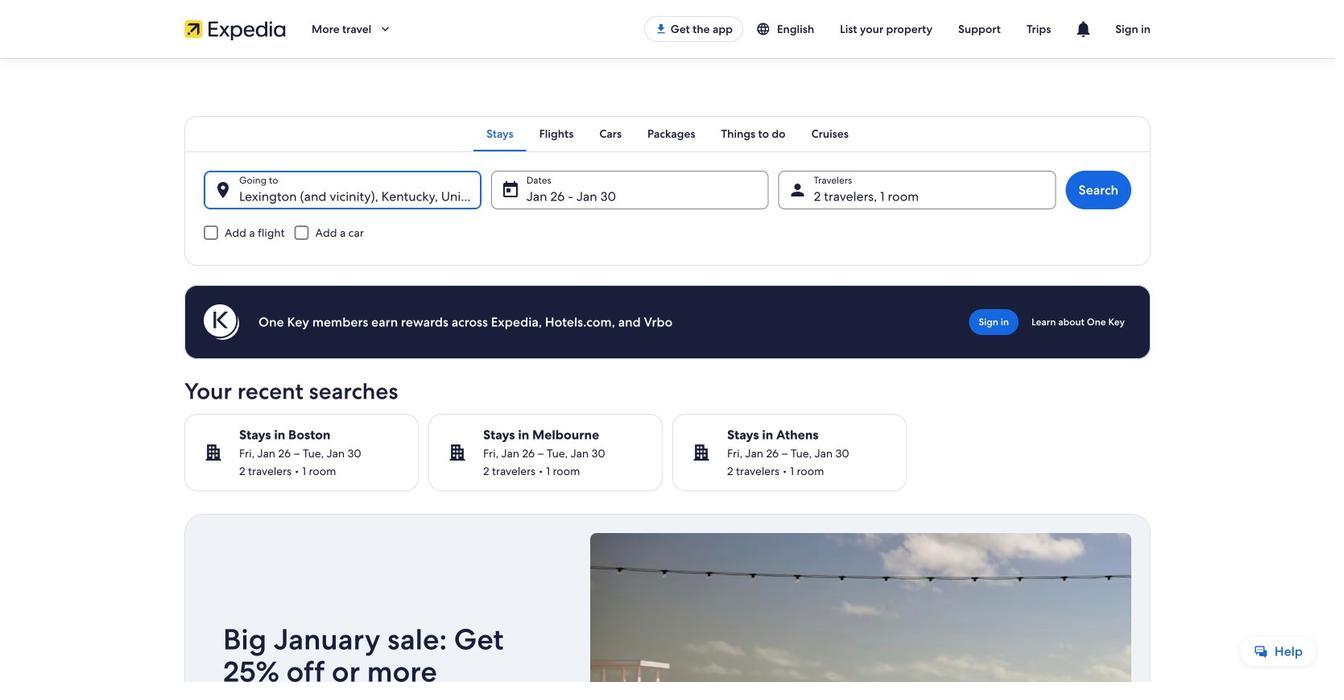 Task type: vqa. For each thing, say whether or not it's contained in the screenshot.
'STEP 1 OF 2. CHOOSE DEPARTING FLIGHT. CURRENT PAGE, CHOOSE DEPARTING FLIGHT' ELEMENT
no



Task type: locate. For each thing, give the bounding box(es) containing it.
main content
[[0, 58, 1335, 682]]

0 horizontal spatial stays image
[[448, 443, 467, 462]]

small image
[[756, 22, 777, 36]]

communication center icon image
[[1074, 19, 1093, 39]]

more travel image
[[378, 22, 392, 36]]

1 horizontal spatial stays image
[[692, 443, 711, 462]]

tab list
[[184, 116, 1151, 151]]

2 stays image from the left
[[692, 443, 711, 462]]

stays image
[[448, 443, 467, 462], [692, 443, 711, 462]]



Task type: describe. For each thing, give the bounding box(es) containing it.
expedia logo image
[[184, 18, 286, 40]]

download the app button image
[[654, 23, 667, 35]]

1 stays image from the left
[[448, 443, 467, 462]]

stays image
[[204, 443, 223, 462]]



